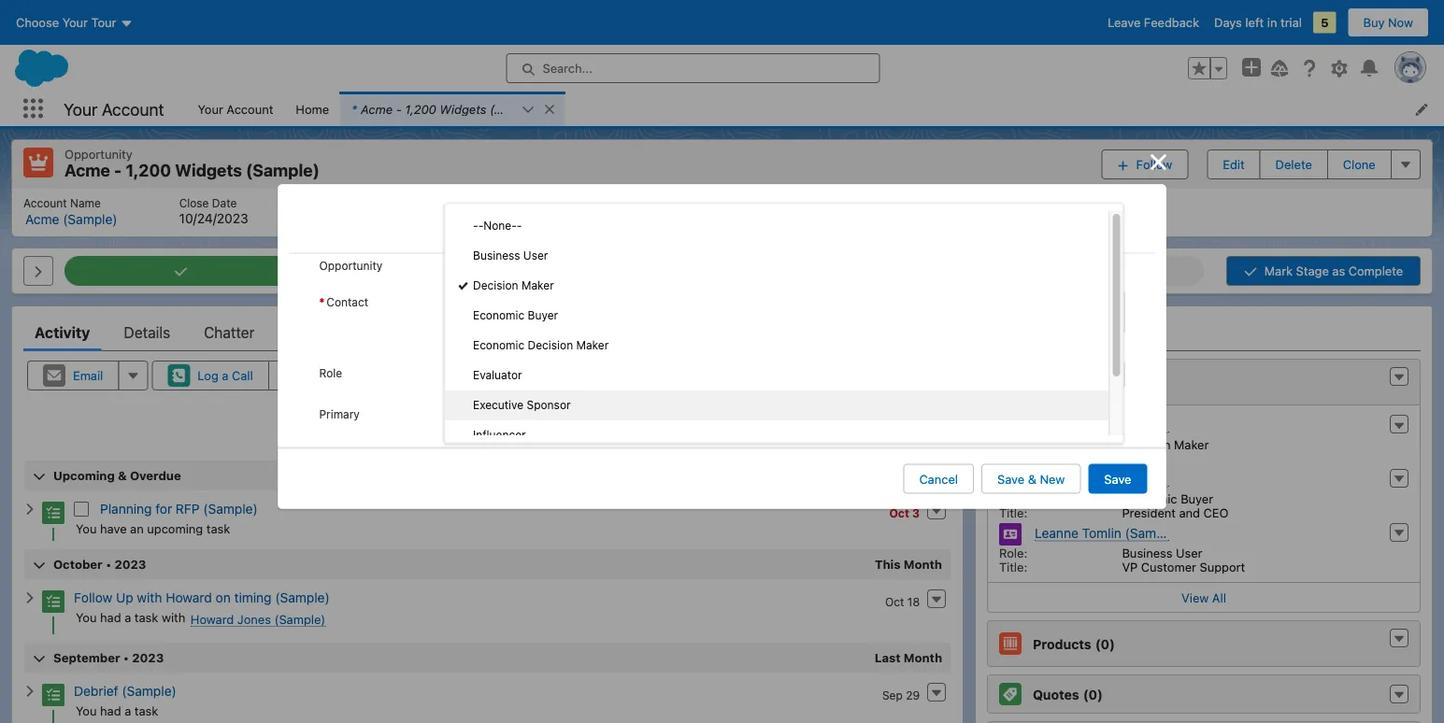 Task type: vqa. For each thing, say whether or not it's contained in the screenshot.
7m ago mission
no



Task type: locate. For each thing, give the bounding box(es) containing it.
0 vertical spatial 2023
[[114, 558, 146, 572]]

decision inside contact roles element
[[1122, 438, 1171, 452]]

1 vertical spatial 2023
[[132, 651, 164, 665]]

business down president
[[1122, 546, 1173, 560]]

a down up
[[125, 610, 131, 625]]

opportunity inside opportunity acme - 1,200 widgets (sample)
[[65, 147, 132, 161]]

oct for you had a task with
[[885, 596, 904, 609]]

jennifer stamos (sample) image
[[999, 469, 1022, 492]]

with inside the "you had a task with howard jones (sample)"
[[162, 610, 185, 625]]

task image
[[42, 591, 65, 613], [42, 685, 65, 707]]

2023 up up
[[114, 558, 146, 572]]

1 tab list from the left
[[23, 314, 952, 352]]

business user down the none-
[[473, 249, 548, 262]]

* for *
[[319, 296, 325, 309]]

you up september
[[76, 610, 97, 625]]

details link
[[124, 314, 170, 352]]

2 vertical spatial role:
[[999, 546, 1028, 560]]

1 horizontal spatial business
[[1122, 546, 1173, 560]]

0 horizontal spatial business
[[473, 249, 520, 262]]

buyer right president
[[1181, 492, 1214, 506]]

save for save & new
[[998, 472, 1025, 486]]

role: for howard
[[999, 438, 1028, 452]]

howard inside contact roles element
[[1035, 417, 1081, 432]]

list item
[[340, 92, 620, 126], [278, 196, 412, 229]]

user down and
[[1176, 546, 1203, 560]]

-
[[396, 102, 402, 116], [114, 160, 122, 180], [473, 219, 478, 232], [478, 219, 484, 232], [517, 219, 522, 232], [482, 259, 488, 275]]

buyer up economic decision maker
[[528, 309, 558, 322]]

2 save from the left
[[1104, 472, 1132, 486]]

month right this
[[904, 558, 942, 572]]

planning
[[100, 502, 152, 517]]

1 vertical spatial list item
[[278, 196, 412, 229]]

1 vertical spatial widgets
[[175, 160, 242, 180]]

view down vp customer support
[[1182, 591, 1209, 605]]

0 vertical spatial business user
[[473, 249, 548, 262]]

view inside contact roles element
[[1182, 591, 1209, 605]]

text default image for contact roles
[[1393, 371, 1406, 384]]

maker down the path options list box in the top of the page
[[576, 338, 609, 352]]

view all link down support
[[988, 582, 1420, 612]]

2 you from the top
[[76, 610, 97, 625]]

(sample) inside account name acme (sample)
[[63, 212, 117, 227]]

1 vertical spatial howard jones (sample) link
[[1035, 417, 1179, 433]]

maker inside contact roles element
[[1174, 438, 1209, 452]]

1 vertical spatial howard jones (sample)
[[1035, 417, 1179, 432]]

1 vertical spatial *
[[319, 296, 325, 309]]

jones down timing in the left bottom of the page
[[237, 612, 271, 626]]

economic down jennifer stamos (sample) link on the bottom right
[[1122, 492, 1178, 506]]

opportunity for opportunity
[[319, 259, 383, 272]]

jones down the roles
[[1085, 417, 1121, 432]]

jennifer stamos (sample)
[[1035, 471, 1191, 487]]

with down follow up with howard on timing (sample) link
[[162, 610, 185, 625]]

1 vertical spatial task image
[[42, 685, 65, 707]]

follow left up
[[74, 591, 112, 606]]

business user
[[473, 249, 548, 262], [1122, 546, 1203, 560]]

you had a task with howard jones (sample)
[[76, 610, 326, 626]]

oct left the 3
[[889, 507, 910, 520]]

refresh • expand all • view all
[[775, 434, 951, 448]]

0 vertical spatial oct
[[889, 507, 910, 520]]

&
[[118, 469, 127, 483], [1028, 472, 1037, 486]]

howard
[[480, 306, 524, 320], [1035, 417, 1081, 432], [166, 591, 212, 606], [191, 612, 234, 626]]

• left expand
[[823, 434, 828, 448]]

1 horizontal spatial save
[[1104, 472, 1132, 486]]

1 vertical spatial economic buyer
[[1122, 492, 1214, 506]]

widgets inside 'list item'
[[440, 102, 486, 116]]

1 horizontal spatial &
[[1028, 472, 1037, 486]]

0 vertical spatial text default image
[[543, 103, 556, 116]]

2 horizontal spatial jones
[[1085, 417, 1121, 432]]

0 vertical spatial decision maker
[[473, 279, 554, 292]]

0 vertical spatial title:
[[999, 452, 1028, 466]]

0 horizontal spatial tab list
[[23, 314, 952, 352]]

1 vertical spatial with
[[162, 610, 185, 625]]

your account
[[64, 99, 164, 119], [198, 102, 273, 116]]

role: for jennifer
[[999, 492, 1028, 506]]

0 horizontal spatial account
[[23, 196, 67, 209]]

& for new
[[1028, 472, 1037, 486]]

trial
[[1281, 15, 1302, 29]]

buy
[[1364, 15, 1385, 29]]

1 vertical spatial view
[[1182, 591, 1209, 605]]

1 horizontal spatial howard jones (sample)
[[1035, 417, 1179, 432]]

3 role: from the top
[[999, 546, 1028, 560]]

1 horizontal spatial business user
[[1122, 546, 1203, 560]]

1 horizontal spatial your account
[[198, 102, 273, 116]]

text default image for products
[[1393, 633, 1406, 646]]

evaluator
[[473, 368, 522, 381]]

a down debrief (sample)
[[125, 704, 131, 718]]

acme up name
[[65, 160, 110, 180]]

acme down opportunity image
[[25, 212, 59, 227]]

acme right home at top left
[[361, 102, 393, 116]]

decision up executive
[[459, 369, 508, 383]]

refresh button
[[774, 426, 819, 456]]

a right log
[[222, 369, 229, 383]]

0 vertical spatial task image
[[42, 591, 65, 613]]

widgets left |
[[440, 102, 486, 116]]

1 month from the top
[[904, 558, 942, 572]]

1 vertical spatial a
[[125, 610, 131, 625]]

buyer up jennifer stamos (sample) on the bottom right of page
[[1122, 452, 1155, 466]]

all up cancel
[[937, 434, 951, 448]]

widgets
[[440, 102, 486, 116], [175, 160, 242, 180], [529, 259, 579, 275]]

2 role: from the top
[[999, 492, 1028, 506]]

save for save
[[1104, 472, 1132, 486]]

decision maker up executive
[[459, 369, 546, 383]]

2 vertical spatial buyer
[[1181, 492, 1214, 506]]

opportunity acme - 1,200 widgets (sample)
[[65, 147, 320, 180]]

decision down acme - 1,200 widgets (sample) on the top
[[473, 279, 518, 292]]

2 horizontal spatial account
[[227, 102, 273, 116]]

month
[[904, 558, 942, 572], [904, 651, 942, 665]]

0 horizontal spatial view
[[906, 434, 933, 448]]

month right the last
[[904, 651, 942, 665]]

1 vertical spatial had
[[100, 704, 121, 718]]

you down debrief
[[76, 704, 97, 718]]

1 vertical spatial list
[[12, 188, 1432, 237]]

0 horizontal spatial contact
[[327, 296, 369, 309]]

& left overdue
[[118, 469, 127, 483]]

1 vertical spatial user
[[1176, 546, 1203, 560]]

howard jones (sample) link up economic decision maker link
[[450, 295, 1120, 330]]

0 horizontal spatial save
[[998, 472, 1025, 486]]

title: for howard
[[999, 452, 1028, 466]]

new right 'jennifer stamos (sample)' icon
[[1040, 472, 1065, 486]]

contact left the roles
[[1033, 375, 1084, 390]]

you for you have an upcoming task
[[76, 522, 97, 536]]

evaluator link
[[445, 361, 1109, 391]]

account up acme (sample) link in the left top of the page
[[23, 196, 67, 209]]

(0) right the quotes
[[1083, 687, 1103, 702]]

account name acme (sample)
[[23, 196, 117, 227]]

1 vertical spatial task
[[135, 610, 158, 625]]

1 vertical spatial business
[[1122, 546, 1173, 560]]

0 horizontal spatial new
[[496, 369, 522, 383]]

you left have
[[76, 522, 97, 536]]

all down support
[[1212, 591, 1227, 605]]

text default image
[[543, 103, 556, 116], [1393, 371, 1406, 384], [1393, 633, 1406, 646]]

role: down 'jennifer stamos (sample)' icon
[[999, 546, 1028, 560]]

2 vertical spatial 1,200
[[492, 259, 525, 275]]

contact roles
[[1033, 375, 1123, 390]]

• right expand all button
[[896, 434, 902, 448]]

jennifer stamos (sample) link
[[1035, 471, 1191, 488]]

& for overdue
[[118, 469, 127, 483]]

0 vertical spatial *
[[352, 102, 357, 116]]

all right expand
[[878, 434, 892, 448]]

1,200
[[405, 102, 436, 116], [126, 160, 171, 180], [492, 259, 525, 275]]

*
[[352, 102, 357, 116], [319, 296, 325, 309]]

you have an upcoming task
[[76, 522, 230, 536]]

& inside dropdown button
[[118, 469, 127, 483]]

• right october
[[106, 558, 111, 572]]

economic up economic decision maker
[[473, 309, 525, 322]]

role: up 'jennifer stamos (sample)' icon
[[999, 438, 1028, 452]]

edit
[[1223, 157, 1245, 171]]

2 vertical spatial howard jones (sample) link
[[191, 612, 326, 627]]

1 horizontal spatial 1,200
[[405, 102, 436, 116]]

1 vertical spatial (0)
[[1083, 687, 1103, 702]]

jones up economic decision maker
[[527, 306, 561, 320]]

planning for rfp (sample) link
[[100, 502, 258, 517]]

account left home link
[[227, 102, 273, 116]]

- inside 'list item'
[[396, 102, 402, 116]]

howard down "contact roles"
[[1035, 417, 1081, 432]]

0 vertical spatial jones
[[527, 306, 561, 320]]

1,200 inside opportunity acme - 1,200 widgets (sample)
[[126, 160, 171, 180]]

0 vertical spatial with
[[137, 591, 162, 606]]

- inside opportunity acme - 1,200 widgets (sample)
[[114, 160, 122, 180]]

user down the burton
[[523, 249, 548, 262]]

list item containing *
[[340, 92, 620, 126]]

1 you from the top
[[76, 522, 97, 536]]

1 vertical spatial month
[[904, 651, 942, 665]]

maker down acme - 1,200 widgets (sample) on the top
[[522, 279, 554, 292]]

had inside the "you had a task with howard jones (sample)"
[[100, 610, 121, 625]]

3 title: from the top
[[999, 560, 1028, 574]]

1 task image from the top
[[42, 591, 65, 613]]

follow for follow
[[1136, 157, 1173, 171]]

upcoming
[[53, 469, 115, 483]]

tab list
[[23, 314, 952, 352], [987, 314, 1421, 352]]

title: up "leanne tomlin (sample)" icon
[[999, 506, 1028, 520]]

this
[[875, 558, 901, 572]]

0 vertical spatial user
[[523, 249, 548, 262]]

* up role
[[319, 296, 325, 309]]

follow up with howard on timing (sample)
[[74, 591, 330, 606]]

* right home at top left
[[352, 102, 357, 116]]

economic up evaluator
[[473, 338, 525, 352]]

acme inside account name acme (sample)
[[25, 212, 59, 227]]

you inside the "you had a task with howard jones (sample)"
[[76, 610, 97, 625]]

had for you had a task with howard jones (sample)
[[100, 610, 121, 625]]

howard jones (sample) link
[[450, 295, 1120, 330], [1035, 417, 1179, 433], [191, 612, 326, 627]]

widgets down the burton
[[529, 259, 579, 275]]

1 vertical spatial text default image
[[1393, 371, 1406, 384]]

0 horizontal spatial view all link
[[905, 426, 952, 456]]

list
[[186, 92, 1444, 126], [12, 188, 1432, 237]]

2023 for (sample)
[[132, 651, 164, 665]]

decision inside economic decision maker link
[[528, 338, 573, 352]]

* for * acme - 1,200 widgets (sample) | opportunity
[[352, 102, 357, 116]]

task right upcoming
[[206, 522, 230, 536]]

list containing 10/24/2023
[[12, 188, 1432, 237]]

0 horizontal spatial buyer
[[528, 309, 558, 322]]

1 title: from the top
[[999, 452, 1028, 466]]

a for you had a task
[[125, 704, 131, 718]]

howard up the "you had a task with howard jones (sample)"
[[166, 591, 212, 606]]

with right up
[[137, 591, 162, 606]]

economic inside contact roles element
[[1122, 492, 1178, 506]]

howard jones (sample) link down the roles
[[1035, 417, 1179, 433]]

0 horizontal spatial 1,200
[[126, 160, 171, 180]]

(0) inside products element
[[1095, 636, 1115, 652]]

2 task image from the top
[[42, 685, 65, 707]]

name
[[70, 196, 101, 209]]

howard down follow up with howard on timing (sample) link
[[191, 612, 234, 626]]

howard jones (sample) image
[[999, 415, 1022, 438]]

had down up
[[100, 610, 121, 625]]

decision up save button
[[1122, 438, 1171, 452]]

decision maker inside popup button
[[459, 369, 546, 383]]

0 horizontal spatial &
[[118, 469, 127, 483]]

0 horizontal spatial all
[[878, 434, 892, 448]]

last month
[[875, 651, 942, 665]]

decision maker down acme - 1,200 widgets (sample) on the top
[[473, 279, 554, 292]]

quotes (0)
[[1033, 687, 1103, 702]]

leanne tomlin (sample) image
[[999, 524, 1022, 546]]

2 vertical spatial task
[[135, 704, 158, 718]]

0 vertical spatial list item
[[340, 92, 620, 126]]

widgets inside opportunity acme - 1,200 widgets (sample)
[[175, 160, 242, 180]]

decision up "event"
[[528, 338, 573, 352]]

maker up executive sponsor in the left bottom of the page
[[511, 369, 546, 383]]

0 vertical spatial economic buyer
[[473, 309, 558, 322]]

economic decision maker link
[[445, 331, 1109, 361]]

• for september  •  2023
[[123, 651, 129, 665]]

1,200 for acme - 1,200 widgets (sample)
[[126, 160, 171, 180]]

1 horizontal spatial tab list
[[987, 314, 1421, 352]]

maker up and
[[1174, 438, 1209, 452]]

2 vertical spatial widgets
[[529, 259, 579, 275]]

1 horizontal spatial widgets
[[440, 102, 486, 116]]

had
[[100, 610, 121, 625], [100, 704, 121, 718]]

& right 'jennifer stamos (sample)' icon
[[1028, 472, 1037, 486]]

• up debrief (sample)
[[123, 651, 129, 665]]

decision maker
[[473, 279, 554, 292], [459, 369, 546, 383], [1122, 438, 1209, 452]]

task down debrief (sample) link at the left of page
[[135, 704, 158, 718]]

new up executive
[[496, 369, 522, 383]]

0 horizontal spatial follow
[[74, 591, 112, 606]]

follow up with howard on timing (sample) link
[[74, 591, 330, 606]]

widgets for acme - 1,200 widgets (sample) | opportunity
[[440, 102, 486, 116]]

1 horizontal spatial jones
[[527, 306, 561, 320]]

search...
[[543, 61, 593, 75]]

save
[[998, 472, 1025, 486], [1104, 472, 1132, 486]]

2 vertical spatial text default image
[[1393, 633, 1406, 646]]

economic buyer
[[473, 309, 558, 322], [1122, 492, 1214, 506]]

1 horizontal spatial economic buyer
[[1122, 492, 1214, 506]]

sep 29
[[883, 689, 920, 702]]

widgets up close
[[175, 160, 242, 180]]

0 vertical spatial role:
[[999, 438, 1028, 452]]

contact roles element
[[987, 359, 1421, 613]]

0 vertical spatial month
[[904, 558, 942, 572]]

opportunity inside 'list item'
[[552, 102, 620, 116]]

buy now
[[1364, 15, 1414, 29]]

howard inside the "you had a task with howard jones (sample)"
[[191, 612, 234, 626]]

5
[[1321, 15, 1329, 29]]

text default image inside 'list item'
[[543, 103, 556, 116]]

1 save from the left
[[998, 472, 1025, 486]]

task inside the "you had a task with howard jones (sample)"
[[135, 610, 158, 625]]

customer
[[1141, 560, 1197, 574]]

* inside 'list item'
[[352, 102, 357, 116]]

view all link up cancel
[[905, 426, 952, 456]]

1 vertical spatial new
[[1040, 472, 1065, 486]]

oct for you have an upcoming task
[[889, 507, 910, 520]]

1 horizontal spatial view all link
[[988, 582, 1420, 612]]

role
[[319, 367, 342, 380]]

0 vertical spatial list
[[186, 92, 1444, 126]]

1 horizontal spatial *
[[352, 102, 357, 116]]

1 vertical spatial business user
[[1122, 546, 1203, 560]]

event
[[525, 369, 557, 383]]

leanne
[[1035, 525, 1079, 541]]

vp customer support
[[1122, 560, 1245, 574]]

1 vertical spatial economic
[[473, 338, 525, 352]]

debrief
[[74, 684, 118, 700]]

2023 up debrief (sample)
[[132, 651, 164, 665]]

task image down october
[[42, 591, 65, 613]]

group
[[1188, 57, 1228, 79]]

1 had from the top
[[100, 610, 121, 625]]

role: down the save & new
[[999, 492, 1028, 506]]

widgets for acme - 1,200 widgets (sample)
[[175, 160, 242, 180]]

clone button
[[1327, 149, 1392, 179]]

1 horizontal spatial buyer
[[1122, 452, 1155, 466]]

close date 10/24/2023
[[179, 196, 248, 226]]

2 horizontal spatial all
[[1212, 591, 1227, 605]]

1,200 for acme - 1,200 widgets (sample) | opportunity
[[405, 102, 436, 116]]

stamos
[[1087, 471, 1133, 487]]

opportunity for opportunity owner
[[442, 196, 506, 209]]

1 horizontal spatial your
[[198, 102, 223, 116]]

0 vertical spatial new
[[496, 369, 522, 383]]

log a call
[[198, 369, 253, 383]]

your inside list
[[198, 102, 223, 116]]

economic buyer inside contact roles element
[[1122, 492, 1214, 506]]

1 vertical spatial jones
[[1085, 417, 1121, 432]]

economic
[[473, 309, 525, 322], [473, 338, 525, 352], [1122, 492, 1178, 506]]

& inside button
[[1028, 472, 1037, 486]]

2 horizontal spatial 1,200
[[492, 259, 525, 275]]

complete
[[1349, 264, 1403, 278]]

1 vertical spatial 1,200
[[126, 160, 171, 180]]

decision maker inside contact roles element
[[1122, 438, 1209, 452]]

contact for contact
[[327, 296, 369, 309]]

with
[[137, 591, 162, 606], [162, 610, 185, 625]]

(sample) inside opportunity acme - 1,200 widgets (sample)
[[246, 160, 320, 180]]

1 role: from the top
[[999, 438, 1028, 452]]

1 vertical spatial contact
[[1033, 375, 1084, 390]]

0 vertical spatial howard jones (sample)
[[480, 306, 615, 320]]

follow left edit
[[1136, 157, 1173, 171]]

0 vertical spatial view
[[906, 434, 933, 448]]

contact
[[327, 296, 369, 309], [1033, 375, 1084, 390]]

save & new
[[998, 472, 1065, 486]]

jones
[[527, 306, 561, 320], [1085, 417, 1121, 432], [237, 612, 271, 626]]

view up cancel
[[906, 434, 933, 448]]

(0) right products
[[1095, 636, 1115, 652]]

had down debrief (sample)
[[100, 704, 121, 718]]

1,200 inside 'list item'
[[405, 102, 436, 116]]

user
[[523, 249, 548, 262], [1176, 546, 1203, 560]]

your
[[64, 99, 98, 119], [198, 102, 223, 116]]

account up opportunity acme - 1,200 widgets (sample)
[[102, 99, 164, 119]]

refresh
[[775, 434, 818, 448]]

howard up economic decision maker
[[480, 306, 524, 320]]

2 vertical spatial decision maker
[[1122, 438, 1209, 452]]

0 vertical spatial economic
[[473, 309, 525, 322]]

quotes image
[[999, 683, 1022, 706]]

--none-- link
[[445, 211, 1109, 241]]

leave
[[1108, 15, 1141, 29]]

0 horizontal spatial jones
[[237, 612, 271, 626]]

a inside the "you had a task with howard jones (sample)"
[[125, 610, 131, 625]]

as
[[1333, 264, 1345, 278]]

save up president
[[1104, 472, 1132, 486]]

sponsor
[[527, 398, 571, 411]]

3 you from the top
[[76, 704, 97, 718]]

task image left debrief
[[42, 685, 65, 707]]

products
[[1033, 636, 1092, 652]]

0 vertical spatial business
[[473, 249, 520, 262]]

maker inside popup button
[[511, 369, 546, 383]]

list containing your account
[[186, 92, 1444, 126]]

business user down president and ceo
[[1122, 546, 1203, 560]]

contact up role
[[327, 296, 369, 309]]

your account link
[[186, 92, 285, 126]]

title: up 'jennifer stamos (sample)' icon
[[999, 452, 1028, 466]]

2 title: from the top
[[999, 506, 1028, 520]]

delete
[[1276, 157, 1312, 171]]

last
[[875, 651, 901, 665]]

acme
[[361, 102, 393, 116], [65, 160, 110, 180], [25, 212, 59, 227], [445, 259, 479, 275]]

your account inside your account link
[[198, 102, 273, 116]]

tim burton
[[466, 212, 533, 227]]

title: down "leanne tomlin (sample)" icon
[[999, 560, 1028, 574]]

text default image inside products element
[[1393, 633, 1406, 646]]

howard jones (sample) up economic decision maker
[[480, 306, 615, 320]]

2 vertical spatial jones
[[237, 612, 271, 626]]

1 horizontal spatial view
[[1182, 591, 1209, 605]]

save left jennifer
[[998, 472, 1025, 486]]

howard jones (sample) link down timing in the left bottom of the page
[[191, 612, 326, 627]]

view all link
[[905, 426, 952, 456], [988, 582, 1420, 612]]

0 vertical spatial (0)
[[1095, 636, 1115, 652]]

0 horizontal spatial economic buyer
[[473, 309, 558, 322]]

follow button
[[1102, 149, 1189, 179]]

title: for jennifer
[[999, 506, 1028, 520]]

1 horizontal spatial follow
[[1136, 157, 1173, 171]]

howard jones (sample) down the roles
[[1035, 417, 1179, 432]]

2 had from the top
[[100, 704, 121, 718]]

|
[[544, 102, 549, 116]]

follow inside button
[[1136, 157, 1173, 171]]

business
[[473, 249, 520, 262], [1122, 546, 1173, 560]]

decision maker up save button
[[1122, 438, 1209, 452]]

task up september  •  2023 at the bottom left
[[135, 610, 158, 625]]

oct left 18 in the right bottom of the page
[[885, 596, 904, 609]]

2 month from the top
[[904, 651, 942, 665]]

contact inside contact roles link
[[1033, 375, 1084, 390]]

howard jones (sample)
[[480, 306, 615, 320], [1035, 417, 1179, 432]]

leave feedback link
[[1108, 15, 1200, 29]]

2 vertical spatial economic
[[1122, 492, 1178, 506]]

business down --none--
[[473, 249, 520, 262]]

2 vertical spatial title:
[[999, 560, 1028, 574]]



Task type: describe. For each thing, give the bounding box(es) containing it.
date
[[212, 196, 237, 209]]

decision inside decision maker link
[[473, 279, 518, 292]]

0 horizontal spatial business user
[[473, 249, 548, 262]]

details
[[124, 324, 170, 342]]

a for you had a task with howard jones (sample)
[[125, 610, 131, 625]]

activity
[[35, 324, 90, 342]]

log a call button
[[152, 361, 269, 391]]

call
[[232, 369, 253, 383]]

acme inside 'list item'
[[361, 102, 393, 116]]

burton
[[492, 212, 533, 227]]

business inside contact roles element
[[1122, 546, 1173, 560]]

have
[[100, 522, 127, 536]]

opportunity image
[[23, 148, 53, 178]]

none-
[[484, 219, 517, 232]]

18
[[908, 596, 920, 609]]

task for you had a task with howard jones (sample)
[[135, 610, 158, 625]]

you for you had a task with howard jones (sample)
[[76, 610, 97, 625]]

oct 3
[[889, 507, 920, 520]]

task for you had a task
[[135, 704, 158, 718]]

jennifer
[[1035, 471, 1084, 487]]

home
[[296, 102, 329, 116]]

president and ceo
[[1122, 506, 1229, 520]]

acme down tim
[[445, 259, 479, 275]]

business user inside contact roles element
[[1122, 546, 1203, 560]]

acme (sample) link
[[25, 212, 117, 228]]

in
[[1268, 15, 1277, 29]]

quotes
[[1033, 687, 1080, 702]]

left
[[1246, 15, 1264, 29]]

2 tab list from the left
[[987, 314, 1421, 352]]

oct 18
[[885, 596, 920, 609]]

1 horizontal spatial all
[[937, 434, 951, 448]]

user inside contact roles element
[[1176, 546, 1203, 560]]

tomlin
[[1082, 525, 1122, 541]]

1 horizontal spatial account
[[102, 99, 164, 119]]

• for october  •  2023
[[106, 558, 111, 572]]

days left in trial
[[1214, 15, 1302, 29]]

howard jones (sample) inside contact roles element
[[1035, 417, 1179, 432]]

2023 for up
[[114, 558, 146, 572]]

save button
[[1089, 464, 1148, 494]]

you for you had a task
[[76, 704, 97, 718]]

stage
[[1296, 264, 1329, 278]]

task image for debrief
[[42, 685, 65, 707]]

log
[[198, 369, 219, 383]]

sep
[[883, 689, 903, 702]]

september
[[53, 651, 120, 665]]

list for leave feedback link
[[186, 92, 1444, 126]]

mark
[[1265, 264, 1293, 278]]

10/24/2023
[[179, 211, 248, 226]]

delete button
[[1260, 149, 1328, 179]]

an
[[130, 522, 144, 536]]

view all
[[1182, 591, 1227, 605]]

president
[[1122, 506, 1176, 520]]

decision inside decision maker popup button
[[459, 369, 508, 383]]

task image
[[42, 502, 65, 525]]

role: for leanne
[[999, 546, 1028, 560]]

products (0)
[[1033, 636, 1115, 652]]

tim burton link
[[466, 212, 533, 228]]

opportunity for opportunity acme - 1,200 widgets (sample)
[[65, 147, 132, 161]]

email button
[[27, 361, 119, 391]]

now
[[1388, 15, 1414, 29]]

0 vertical spatial howard jones (sample) link
[[450, 295, 1120, 330]]

month for follow up with howard on timing (sample)
[[904, 558, 942, 572]]

debrief (sample)
[[74, 684, 176, 700]]

2 horizontal spatial widgets
[[529, 259, 579, 275]]

decision maker link
[[445, 271, 1109, 301]]

days
[[1214, 15, 1242, 29]]

close
[[179, 196, 209, 209]]

for
[[155, 502, 172, 517]]

influencer link
[[445, 421, 1109, 451]]

timing
[[234, 591, 272, 606]]

follow for follow up with howard on timing (sample)
[[74, 591, 112, 606]]

0 horizontal spatial your account
[[64, 99, 164, 119]]

acme - 1,200 widgets (sample)
[[445, 259, 637, 275]]

contact for contact roles
[[1033, 375, 1084, 390]]

economic decision maker
[[473, 338, 609, 352]]

title: for leanne
[[999, 560, 1028, 574]]

1 horizontal spatial new
[[1040, 472, 1065, 486]]

executive
[[473, 398, 524, 411]]

(sample) inside the "you had a task with howard jones (sample)"
[[274, 612, 326, 626]]

products element
[[987, 621, 1421, 668]]

economic for economic decision maker link
[[473, 338, 525, 352]]

3
[[912, 507, 920, 520]]

list item inside list
[[278, 196, 412, 229]]

rfp
[[176, 502, 200, 517]]

path options list box
[[65, 256, 1204, 286]]

upcoming
[[147, 522, 203, 536]]

Primary checkbox
[[445, 403, 460, 418]]

list for your account link
[[12, 188, 1432, 237]]

upcoming & overdue button
[[24, 461, 951, 491]]

clone
[[1343, 157, 1376, 171]]

0 horizontal spatial user
[[523, 249, 548, 262]]

cancel button
[[903, 464, 974, 494]]

inverse image
[[1148, 151, 1170, 173]]

jones inside the "you had a task with howard jones (sample)"
[[237, 612, 271, 626]]

all inside contact roles element
[[1212, 591, 1227, 605]]

roles
[[1088, 375, 1123, 390]]

home link
[[285, 92, 340, 126]]

edit button
[[1207, 149, 1261, 179]]

text default image
[[1393, 689, 1406, 702]]

tim
[[466, 212, 489, 227]]

september  •  2023
[[53, 651, 164, 665]]

business inside business user link
[[473, 249, 520, 262]]

month for debrief (sample)
[[904, 651, 942, 665]]

1 vertical spatial buyer
[[1122, 452, 1155, 466]]

october
[[53, 558, 103, 572]]

opportunity owner
[[442, 196, 543, 209]]

leave feedback
[[1108, 15, 1200, 29]]

support
[[1200, 560, 1245, 574]]

expand
[[833, 434, 874, 448]]

influencer
[[473, 428, 526, 441]]

had for you had a task
[[100, 704, 121, 718]]

up
[[116, 591, 133, 606]]

* acme - 1,200 widgets (sample) | opportunity
[[352, 102, 620, 116]]

on
[[216, 591, 231, 606]]

(0) for products (0)
[[1095, 636, 1115, 652]]

(0) for quotes (0)
[[1083, 687, 1103, 702]]

0 horizontal spatial howard jones (sample)
[[480, 306, 615, 320]]

• for refresh • expand all • view all
[[823, 434, 828, 448]]

mark stage as complete button
[[1227, 256, 1421, 286]]

leanne tomlin (sample)
[[1035, 525, 1180, 541]]

debrief (sample) link
[[74, 684, 176, 700]]

2 horizontal spatial buyer
[[1181, 492, 1214, 506]]

task image for follow
[[42, 591, 65, 613]]

acme inside opportunity acme - 1,200 widgets (sample)
[[65, 160, 110, 180]]

activity link
[[35, 314, 90, 352]]

vp
[[1122, 560, 1138, 574]]

a inside button
[[222, 369, 229, 383]]

tab list containing activity
[[23, 314, 952, 352]]

expand all button
[[832, 426, 893, 456]]

jones inside contact roles element
[[1085, 417, 1121, 432]]

0 horizontal spatial your
[[64, 99, 98, 119]]

leanne tomlin (sample) link
[[1035, 525, 1180, 542]]

partners element
[[987, 722, 1421, 724]]

account inside account name acme (sample)
[[23, 196, 67, 209]]

email
[[73, 369, 103, 383]]

economic for economic buyer link
[[473, 309, 525, 322]]

0 vertical spatial buyer
[[528, 309, 558, 322]]

0 vertical spatial task
[[206, 522, 230, 536]]

this month
[[875, 558, 942, 572]]

1 vertical spatial view all link
[[988, 582, 1420, 612]]

executive sponsor link
[[445, 391, 1109, 421]]

decision maker button
[[445, 361, 1125, 389]]

and
[[1179, 506, 1200, 520]]



